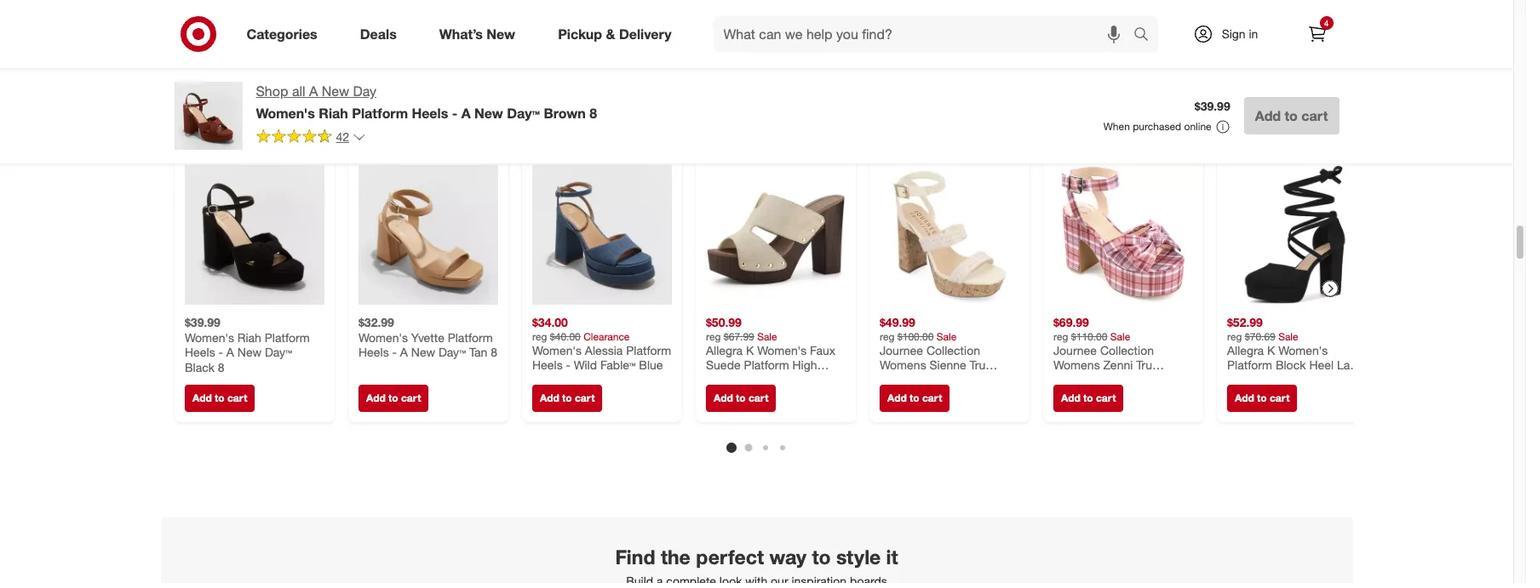 Task type: describe. For each thing, give the bounding box(es) containing it.
add to cart for $34.00 reg $40.00 clearance women's alessia platform heels - wild fable™ blue
[[540, 392, 594, 405]]

when purchased online
[[1103, 120, 1212, 133]]

cart for $52.99 reg $70.69 sale allegra k women's platform block heel lace up pumps sandals
[[1269, 392, 1289, 405]]

$32.99 women's yvette platform heels - a new day™ tan 8
[[358, 315, 497, 360]]

sale for $50.99
[[757, 330, 777, 343]]

beige
[[752, 388, 783, 402]]

style
[[836, 545, 881, 569]]

shop all a new day women's riah platform heels - a new day™ brown 8
[[256, 83, 597, 122]]

new inside the $32.99 women's yvette platform heels - a new day™ tan 8
[[411, 345, 435, 360]]

sign
[[1222, 26, 1246, 41]]

add to cart for $39.99 women's riah platform heels - a new day™ black 8
[[192, 392, 247, 405]]

new inside $39.99 women's riah platform heels - a new day™ black 8
[[237, 345, 261, 360]]

add for $49.99 reg $100.00 sale journee collection womens sienne tru comfort foam high heel platform sandals, ivory 8
[[887, 392, 906, 405]]

allegra k women's platform block heel lace up pumps sandals image
[[1227, 166, 1367, 305]]

to for $50.99 reg $67.99 sale allegra k women's faux suede platform high block heel slides sandals beige 6.5
[[735, 392, 745, 405]]

add down $110.00
[[1061, 392, 1080, 405]]

add for $34.00 reg $40.00 clearance women's alessia platform heels - wild fable™ blue
[[540, 392, 559, 405]]

to for $52.99 reg $70.69 sale allegra k women's platform block heel lace up pumps sandals
[[1257, 392, 1267, 405]]

slides
[[767, 373, 800, 387]]

way
[[769, 545, 807, 569]]

$39.99 women's riah platform heels - a new day™ black 8
[[184, 315, 309, 375]]

brown
[[544, 105, 586, 122]]

the
[[661, 545, 691, 569]]

sienne
[[929, 358, 966, 373]]

alessia
[[585, 343, 622, 358]]

categories link
[[232, 15, 339, 53]]

purchased
[[1133, 120, 1181, 133]]

heel for journee collection womens sienne tru comfort foam high heel platform sandals, ivory 8
[[988, 373, 1012, 387]]

deals link
[[346, 15, 418, 53]]

women's inside $39.99 women's riah platform heels - a new day™ black 8
[[184, 330, 234, 345]]

$100.00
[[897, 330, 933, 343]]

reg for $34.00
[[532, 330, 547, 343]]

find
[[615, 545, 655, 569]]

comfort
[[879, 373, 924, 387]]

$50.99
[[706, 315, 741, 330]]

- inside shop all a new day women's riah platform heels - a new day™ brown 8
[[452, 105, 458, 122]]

deals
[[360, 25, 397, 42]]

day
[[353, 83, 377, 100]]

add to cart button for $50.99 reg $67.99 sale allegra k women's faux suede platform high block heel slides sandals beige 6.5
[[706, 385, 776, 413]]

$39.99 for $39.99
[[1195, 99, 1230, 113]]

faux
[[810, 343, 835, 358]]

$49.99
[[879, 315, 915, 330]]

in
[[1249, 26, 1258, 41]]

womens
[[879, 358, 926, 373]]

up
[[1227, 373, 1243, 387]]

what's
[[439, 25, 483, 42]]

pumps
[[1246, 373, 1283, 387]]

when
[[1103, 120, 1130, 133]]

search
[[1125, 27, 1166, 44]]

$69.99
[[1053, 315, 1089, 330]]

$39.99 for $39.99 women's riah platform heels - a new day™ black 8
[[184, 315, 220, 330]]

fable™
[[600, 358, 635, 373]]

add to cart button for $39.99 women's riah platform heels - a new day™ black 8
[[184, 385, 255, 413]]

high inside $49.99 reg $100.00 sale journee collection womens sienne tru comfort foam high heel platform sandals, ivory 8
[[960, 373, 985, 387]]

women's alessia platform heels - wild fable™ blue image
[[532, 166, 672, 305]]

collection
[[926, 343, 980, 358]]

pickup & delivery
[[558, 25, 672, 42]]

add to cart for $32.99 women's yvette platform heels - a new day™ tan 8
[[366, 392, 421, 405]]

to for $49.99 reg $100.00 sale journee collection womens sienne tru comfort foam high heel platform sandals, ivory 8
[[909, 392, 919, 405]]

perfect
[[696, 545, 764, 569]]

platform inside $39.99 women's riah platform heels - a new day™ black 8
[[264, 330, 309, 345]]

add to cart button for $34.00 reg $40.00 clearance women's alessia platform heels - wild fable™ blue
[[532, 385, 602, 413]]

block inside $52.99 reg $70.69 sale allegra k women's platform block heel lace up pumps sandals
[[1275, 358, 1306, 373]]

heel for allegra k women's faux suede platform high block heel slides sandals beige 6.5
[[739, 373, 764, 387]]

$52.99
[[1227, 315, 1262, 330]]

cart down sponsored
[[1302, 107, 1328, 124]]

add to cart down sponsored
[[1255, 107, 1328, 124]]

women's inside shop all a new day women's riah platform heels - a new day™ brown 8
[[256, 105, 315, 122]]

What can we help you find? suggestions appear below search field
[[713, 15, 1137, 53]]

platform inside $34.00 reg $40.00 clearance women's alessia platform heels - wild fable™ blue
[[626, 343, 671, 358]]

6.5
[[786, 388, 803, 402]]

riah inside $39.99 women's riah platform heels - a new day™ black 8
[[237, 330, 261, 345]]

shop
[[256, 83, 288, 100]]

clearance
[[583, 330, 629, 343]]

sandals inside '$50.99 reg $67.99 sale allegra k women's faux suede platform high block heel slides sandals beige 6.5'
[[706, 388, 748, 402]]

heels inside $34.00 reg $40.00 clearance women's alessia platform heels - wild fable™ blue
[[532, 358, 562, 373]]

sign in
[[1222, 26, 1258, 41]]

cart down $110.00
[[1096, 392, 1116, 405]]

block inside '$50.99 reg $67.99 sale allegra k women's faux suede platform high block heel slides sandals beige 6.5'
[[706, 373, 736, 387]]

42
[[336, 129, 349, 144]]

heels inside the $32.99 women's yvette platform heels - a new day™ tan 8
[[358, 345, 388, 360]]

ivory
[[977, 388, 1003, 402]]

cart for $32.99 women's yvette platform heels - a new day™ tan 8
[[401, 392, 421, 405]]

lace
[[1337, 358, 1363, 373]]

blue
[[639, 358, 663, 373]]

cart for $50.99 reg $67.99 sale allegra k women's faux suede platform high block heel slides sandals beige 6.5
[[748, 392, 768, 405]]

sandals,
[[928, 388, 973, 402]]

find the perfect way to style it region
[[161, 16, 1377, 583]]

a inside $39.99 women's riah platform heels - a new day™ black 8
[[226, 345, 234, 360]]

reg for $49.99
[[879, 330, 894, 343]]



Task type: vqa. For each thing, say whether or not it's contained in the screenshot.


Task type: locate. For each thing, give the bounding box(es) containing it.
1 vertical spatial sandals
[[706, 388, 748, 402]]

k inside $52.99 reg $70.69 sale allegra k women's platform block heel lace up pumps sandals
[[1267, 343, 1275, 358]]

- inside $39.99 women's riah platform heels - a new day™ black 8
[[218, 345, 223, 360]]

reg
[[532, 330, 547, 343], [706, 330, 721, 343], [879, 330, 894, 343], [1053, 330, 1068, 343], [1227, 330, 1242, 343]]

a
[[309, 83, 318, 100], [461, 105, 471, 122], [226, 345, 234, 360], [400, 345, 407, 360]]

sale up sienne
[[936, 330, 956, 343]]

a inside the $32.99 women's yvette platform heels - a new day™ tan 8
[[400, 345, 407, 360]]

k inside '$50.99 reg $67.99 sale allegra k women's faux suede platform high block heel slides sandals beige 6.5'
[[746, 343, 754, 358]]

allegra up suede
[[706, 343, 742, 358]]

8 inside the $32.99 women's yvette platform heels - a new day™ tan 8
[[490, 345, 497, 360]]

high down 'faux'
[[792, 358, 817, 373]]

2 horizontal spatial heel
[[1309, 358, 1333, 373]]

riah
[[319, 105, 348, 122], [237, 330, 261, 345]]

3 reg from the left
[[879, 330, 894, 343]]

allegra down "$52.99"
[[1227, 343, 1264, 358]]

1 sale from the left
[[757, 330, 777, 343]]

categories
[[247, 25, 317, 42]]

0 horizontal spatial k
[[746, 343, 754, 358]]

heel left lace
[[1309, 358, 1333, 373]]

high down tru
[[960, 373, 985, 387]]

add down black
[[192, 392, 211, 405]]

add to cart down yvette on the bottom of page
[[366, 392, 421, 405]]

heel up beige
[[739, 373, 764, 387]]

reg for $50.99
[[706, 330, 721, 343]]

- inside the $32.99 women's yvette platform heels - a new day™ tan 8
[[392, 345, 396, 360]]

reg for $52.99
[[1227, 330, 1242, 343]]

4
[[1324, 18, 1329, 28]]

add to cart button for $52.99 reg $70.69 sale allegra k women's platform block heel lace up pumps sandals
[[1227, 385, 1297, 413]]

add down the $32.99
[[366, 392, 385, 405]]

add to cart button down $70.69
[[1227, 385, 1297, 413]]

8 right brown
[[590, 105, 597, 122]]

42 link
[[256, 128, 366, 148]]

sale right $70.69
[[1278, 330, 1298, 343]]

4 sale from the left
[[1278, 330, 1298, 343]]

day™ inside $39.99 women's riah platform heels - a new day™ black 8
[[264, 345, 292, 360]]

$39.99 up black
[[184, 315, 220, 330]]

add to cart down $110.00
[[1061, 392, 1116, 405]]

day™ for $32.99 women's yvette platform heels - a new day™ tan 8
[[438, 345, 465, 360]]

journee
[[879, 343, 923, 358]]

2 horizontal spatial day™
[[507, 105, 540, 122]]

allegra
[[706, 343, 742, 358], [1227, 343, 1264, 358]]

0 vertical spatial $39.99
[[1195, 99, 1230, 113]]

add to cart button down suede
[[706, 385, 776, 413]]

heels inside $39.99 women's riah platform heels - a new day™ black 8
[[184, 345, 215, 360]]

platform inside the $32.99 women's yvette platform heels - a new day™ tan 8
[[447, 330, 492, 345]]

sandals inside $52.99 reg $70.69 sale allegra k women's platform block heel lace up pumps sandals
[[1287, 373, 1329, 387]]

tru
[[969, 358, 985, 373]]

8 right ivory
[[1006, 388, 1013, 402]]

0 vertical spatial riah
[[319, 105, 348, 122]]

&
[[606, 25, 615, 42]]

8 right tan
[[490, 345, 497, 360]]

8 inside shop all a new day women's riah platform heels - a new day™ brown 8
[[590, 105, 597, 122]]

high inside '$50.99 reg $67.99 sale allegra k women's faux suede platform high block heel slides sandals beige 6.5'
[[792, 358, 817, 373]]

0 horizontal spatial sandals
[[706, 388, 748, 402]]

sandals right pumps
[[1287, 373, 1329, 387]]

1 vertical spatial $39.99
[[184, 315, 220, 330]]

cart down yvette on the bottom of page
[[401, 392, 421, 405]]

women's yvette platform heels - a new day™ tan 8 image
[[358, 166, 498, 305]]

add to cart for $52.99 reg $70.69 sale allegra k women's platform block heel lace up pumps sandals
[[1234, 392, 1289, 405]]

cart down slides
[[748, 392, 768, 405]]

0 horizontal spatial block
[[706, 373, 736, 387]]

sandals
[[1287, 373, 1329, 387], [706, 388, 748, 402]]

day™ inside the $32.99 women's yvette platform heels - a new day™ tan 8
[[438, 345, 465, 360]]

add to cart button down $110.00
[[1053, 385, 1123, 413]]

1 vertical spatial riah
[[237, 330, 261, 345]]

sale for $52.99
[[1278, 330, 1298, 343]]

tan
[[469, 345, 487, 360]]

platform
[[352, 105, 408, 122], [264, 330, 309, 345], [447, 330, 492, 345], [626, 343, 671, 358], [744, 358, 789, 373], [1227, 358, 1272, 373], [879, 388, 925, 402]]

add down $40.00
[[540, 392, 559, 405]]

sandals down suede
[[706, 388, 748, 402]]

heel inside '$50.99 reg $67.99 sale allegra k women's faux suede platform high block heel slides sandals beige 6.5'
[[739, 373, 764, 387]]

heel inside $49.99 reg $100.00 sale journee collection womens sienne tru comfort foam high heel platform sandals, ivory 8
[[988, 373, 1012, 387]]

$110.00
[[1071, 330, 1107, 343]]

reg for $69.99
[[1053, 330, 1068, 343]]

sale for $49.99
[[936, 330, 956, 343]]

1 horizontal spatial high
[[960, 373, 985, 387]]

0 horizontal spatial heel
[[739, 373, 764, 387]]

add down suede
[[713, 392, 733, 405]]

add to cart button down "wild"
[[532, 385, 602, 413]]

platform inside '$50.99 reg $67.99 sale allegra k women's faux suede platform high block heel slides sandals beige 6.5'
[[744, 358, 789, 373]]

allegra for allegra k women's platform block heel lace up pumps sandals
[[1227, 343, 1264, 358]]

$39.99 inside $39.99 women's riah platform heels - a new day™ black 8
[[184, 315, 220, 330]]

what's new link
[[425, 15, 537, 53]]

riah inside shop all a new day women's riah platform heels - a new day™ brown 8
[[319, 105, 348, 122]]

0 horizontal spatial $39.99
[[184, 315, 220, 330]]

sale right $110.00
[[1110, 330, 1130, 343]]

1 horizontal spatial block
[[1275, 358, 1306, 373]]

0 horizontal spatial riah
[[237, 330, 261, 345]]

women's down all
[[256, 105, 315, 122]]

reg inside $49.99 reg $100.00 sale journee collection womens sienne tru comfort foam high heel platform sandals, ivory 8
[[879, 330, 894, 343]]

reg inside $34.00 reg $40.00 clearance women's alessia platform heels - wild fable™ blue
[[532, 330, 547, 343]]

add to cart down black
[[192, 392, 247, 405]]

women's inside the $32.99 women's yvette platform heels - a new day™ tan 8
[[358, 330, 408, 345]]

k for block
[[1267, 343, 1275, 358]]

1 horizontal spatial allegra
[[1227, 343, 1264, 358]]

-
[[452, 105, 458, 122], [218, 345, 223, 360], [392, 345, 396, 360], [566, 358, 570, 373]]

1 horizontal spatial day™
[[438, 345, 465, 360]]

$50.99 reg $67.99 sale allegra k women's faux suede platform high block heel slides sandals beige 6.5
[[706, 315, 835, 402]]

black
[[184, 360, 214, 375]]

k for suede
[[746, 343, 754, 358]]

sale right $67.99
[[757, 330, 777, 343]]

5 reg from the left
[[1227, 330, 1242, 343]]

cart down the foam
[[922, 392, 942, 405]]

add
[[1255, 107, 1281, 124], [192, 392, 211, 405], [366, 392, 385, 405], [540, 392, 559, 405], [713, 392, 733, 405], [887, 392, 906, 405], [1061, 392, 1080, 405], [1234, 392, 1254, 405]]

0 horizontal spatial allegra
[[706, 343, 742, 358]]

3 sale from the left
[[1110, 330, 1130, 343]]

to for $39.99 women's riah platform heels - a new day™ black 8
[[214, 392, 224, 405]]

journee collection womens zenni tru comfort foam bow detail platform sandals, plaid 8.5 image
[[1053, 166, 1193, 305]]

add down the comfort
[[887, 392, 906, 405]]

women's inside $52.99 reg $70.69 sale allegra k women's platform block heel lace up pumps sandals
[[1278, 343, 1328, 358]]

block up pumps
[[1275, 358, 1306, 373]]

1 reg from the left
[[532, 330, 547, 343]]

add to cart button down womens
[[879, 385, 949, 413]]

sponsored
[[1302, 83, 1353, 96]]

day™
[[507, 105, 540, 122], [264, 345, 292, 360], [438, 345, 465, 360]]

0 vertical spatial sandals
[[1287, 373, 1329, 387]]

platform inside $49.99 reg $100.00 sale journee collection womens sienne tru comfort foam high heel platform sandals, ivory 8
[[879, 388, 925, 402]]

reg down "$52.99"
[[1227, 330, 1242, 343]]

sale inside $52.99 reg $70.69 sale allegra k women's platform block heel lace up pumps sandals
[[1278, 330, 1298, 343]]

new
[[487, 25, 515, 42], [322, 83, 349, 100], [474, 105, 503, 122], [237, 345, 261, 360], [411, 345, 435, 360]]

sale inside '$50.99 reg $67.99 sale allegra k women's faux suede platform high block heel slides sandals beige 6.5'
[[757, 330, 777, 343]]

high
[[792, 358, 817, 373], [960, 373, 985, 387]]

1 horizontal spatial heel
[[988, 373, 1012, 387]]

block down suede
[[706, 373, 736, 387]]

women's inside $34.00 reg $40.00 clearance women's alessia platform heels - wild fable™ blue
[[532, 343, 581, 358]]

2 sale from the left
[[936, 330, 956, 343]]

heels inside shop all a new day women's riah platform heels - a new day™ brown 8
[[412, 105, 448, 122]]

platform inside $52.99 reg $70.69 sale allegra k women's platform block heel lace up pumps sandals
[[1227, 358, 1272, 373]]

add to cart button for $32.99 women's yvette platform heels - a new day™ tan 8
[[358, 385, 428, 413]]

$39.99
[[1195, 99, 1230, 113], [184, 315, 220, 330]]

8 right black
[[217, 360, 224, 375]]

women's up black
[[184, 330, 234, 345]]

pickup & delivery link
[[544, 15, 693, 53]]

yvette
[[411, 330, 444, 345]]

women's down the $32.99
[[358, 330, 408, 345]]

1 horizontal spatial sandals
[[1287, 373, 1329, 387]]

allegra inside $52.99 reg $70.69 sale allegra k women's platform block heel lace up pumps sandals
[[1227, 343, 1264, 358]]

add for $52.99 reg $70.69 sale allegra k women's platform block heel lace up pumps sandals
[[1234, 392, 1254, 405]]

add to cart down pumps
[[1234, 392, 1289, 405]]

add to cart button down yvette on the bottom of page
[[358, 385, 428, 413]]

heel
[[1309, 358, 1333, 373], [739, 373, 764, 387], [988, 373, 1012, 387]]

delivery
[[619, 25, 672, 42]]

add for $50.99 reg $67.99 sale allegra k women's faux suede platform high block heel slides sandals beige 6.5
[[713, 392, 733, 405]]

add to cart down the comfort
[[887, 392, 942, 405]]

sale
[[757, 330, 777, 343], [936, 330, 956, 343], [1110, 330, 1130, 343], [1278, 330, 1298, 343]]

cart down "wild"
[[574, 392, 594, 405]]

reg down $34.00
[[532, 330, 547, 343]]

women's
[[256, 105, 315, 122], [184, 330, 234, 345], [358, 330, 408, 345], [532, 343, 581, 358], [757, 343, 806, 358], [1278, 343, 1328, 358]]

cart for $34.00 reg $40.00 clearance women's alessia platform heels - wild fable™ blue
[[574, 392, 594, 405]]

cart down pumps
[[1269, 392, 1289, 405]]

add to cart down suede
[[713, 392, 768, 405]]

4 reg from the left
[[1053, 330, 1068, 343]]

add to cart button for $49.99 reg $100.00 sale journee collection womens sienne tru comfort foam high heel platform sandals, ivory 8
[[879, 385, 949, 413]]

heel up ivory
[[988, 373, 1012, 387]]

$49.99 reg $100.00 sale journee collection womens sienne tru comfort foam high heel platform sandals, ivory 8
[[879, 315, 1013, 402]]

1 k from the left
[[746, 343, 754, 358]]

image of women's riah platform heels - a new day™ brown 8 image
[[174, 82, 242, 150]]

sign in link
[[1178, 15, 1285, 53]]

$32.99
[[358, 315, 394, 330]]

- inside $34.00 reg $40.00 clearance women's alessia platform heels - wild fable™ blue
[[566, 358, 570, 373]]

what's new
[[439, 25, 515, 42]]

$69.99 reg $110.00 sale
[[1053, 315, 1130, 343]]

add for $39.99 women's riah platform heels - a new day™ black 8
[[192, 392, 211, 405]]

allegra inside '$50.99 reg $67.99 sale allegra k women's faux suede platform high block heel slides sandals beige 6.5'
[[706, 343, 742, 358]]

cart down $39.99 women's riah platform heels - a new day™ black 8
[[227, 392, 247, 405]]

to for $34.00 reg $40.00 clearance women's alessia platform heels - wild fable™ blue
[[562, 392, 572, 405]]

women's down $34.00
[[532, 343, 581, 358]]

sale inside $69.99 reg $110.00 sale
[[1110, 330, 1130, 343]]

all
[[292, 83, 305, 100]]

reg inside $52.99 reg $70.69 sale allegra k women's platform block heel lace up pumps sandals
[[1227, 330, 1242, 343]]

sale inside $49.99 reg $100.00 sale journee collection womens sienne tru comfort foam high heel platform sandals, ivory 8
[[936, 330, 956, 343]]

2 allegra from the left
[[1227, 343, 1264, 358]]

search button
[[1125, 15, 1166, 56]]

1 horizontal spatial $39.99
[[1195, 99, 1230, 113]]

add to cart button down black
[[184, 385, 255, 413]]

8 inside $49.99 reg $100.00 sale journee collection womens sienne tru comfort foam high heel platform sandals, ivory 8
[[1006, 388, 1013, 402]]

$52.99 reg $70.69 sale allegra k women's platform block heel lace up pumps sandals
[[1227, 315, 1363, 387]]

women's up slides
[[757, 343, 806, 358]]

to for $32.99 women's yvette platform heels - a new day™ tan 8
[[388, 392, 398, 405]]

2 k from the left
[[1267, 343, 1275, 358]]

1 horizontal spatial riah
[[319, 105, 348, 122]]

find the perfect way to style it
[[615, 545, 898, 569]]

0 horizontal spatial high
[[792, 358, 817, 373]]

$67.99
[[723, 330, 754, 343]]

$34.00 reg $40.00 clearance women's alessia platform heels - wild fable™ blue
[[532, 315, 671, 373]]

2 reg from the left
[[706, 330, 721, 343]]

women's right $70.69
[[1278, 343, 1328, 358]]

$70.69
[[1245, 330, 1275, 343]]

add to cart button
[[1244, 97, 1339, 135], [184, 385, 255, 413], [358, 385, 428, 413], [532, 385, 602, 413], [706, 385, 776, 413], [879, 385, 949, 413], [1053, 385, 1123, 413], [1227, 385, 1297, 413]]

1 horizontal spatial k
[[1267, 343, 1275, 358]]

allegra k women's faux suede platform high block heel slides sandals beige 6.5 image
[[706, 166, 845, 305]]

add to cart for $50.99 reg $67.99 sale allegra k women's faux suede platform high block heel slides sandals beige 6.5
[[713, 392, 768, 405]]

8 inside $39.99 women's riah platform heels - a new day™ black 8
[[217, 360, 224, 375]]

to
[[1285, 107, 1298, 124], [214, 392, 224, 405], [388, 392, 398, 405], [562, 392, 572, 405], [735, 392, 745, 405], [909, 392, 919, 405], [1083, 392, 1093, 405], [1257, 392, 1267, 405], [812, 545, 831, 569]]

$40.00
[[550, 330, 580, 343]]

platform inside shop all a new day women's riah platform heels - a new day™ brown 8
[[352, 105, 408, 122]]

add to cart down "wild"
[[540, 392, 594, 405]]

wild
[[573, 358, 597, 373]]

allegra for allegra k women's faux suede platform high block heel slides sandals beige 6.5
[[706, 343, 742, 358]]

women's riah platform heels - a new day™ black 8 image
[[184, 166, 324, 305]]

4 link
[[1298, 15, 1336, 53]]

reg inside $69.99 reg $110.00 sale
[[1053, 330, 1068, 343]]

k
[[746, 343, 754, 358], [1267, 343, 1275, 358]]

$39.99 up online
[[1195, 99, 1230, 113]]

reg inside '$50.99 reg $67.99 sale allegra k women's faux suede platform high block heel slides sandals beige 6.5'
[[706, 330, 721, 343]]

add to cart button down sponsored
[[1244, 97, 1339, 135]]

cart for $39.99 women's riah platform heels - a new day™ black 8
[[227, 392, 247, 405]]

sale for $69.99
[[1110, 330, 1130, 343]]

add to cart
[[1255, 107, 1328, 124], [192, 392, 247, 405], [366, 392, 421, 405], [540, 392, 594, 405], [713, 392, 768, 405], [887, 392, 942, 405], [1061, 392, 1116, 405], [1234, 392, 1289, 405]]

journee collection womens sienne tru comfort foam high heel platform sandals, ivory 8 image
[[879, 166, 1019, 305]]

pickup
[[558, 25, 602, 42]]

online
[[1184, 120, 1212, 133]]

reg down the $49.99
[[879, 330, 894, 343]]

8
[[590, 105, 597, 122], [490, 345, 497, 360], [217, 360, 224, 375], [1006, 388, 1013, 402]]

day™ inside shop all a new day women's riah platform heels - a new day™ brown 8
[[507, 105, 540, 122]]

reg down $50.99
[[706, 330, 721, 343]]

women's inside '$50.99 reg $67.99 sale allegra k women's faux suede platform high block heel slides sandals beige 6.5'
[[757, 343, 806, 358]]

it
[[886, 545, 898, 569]]

$34.00
[[532, 315, 568, 330]]

add down up
[[1234, 392, 1254, 405]]

heels
[[412, 105, 448, 122], [184, 345, 215, 360], [358, 345, 388, 360], [532, 358, 562, 373]]

1 allegra from the left
[[706, 343, 742, 358]]

suede
[[706, 358, 740, 373]]

add right online
[[1255, 107, 1281, 124]]

0 horizontal spatial day™
[[264, 345, 292, 360]]

reg down $69.99 on the right bottom of page
[[1053, 330, 1068, 343]]

add for $32.99 women's yvette platform heels - a new day™ tan 8
[[366, 392, 385, 405]]

block
[[1275, 358, 1306, 373], [706, 373, 736, 387]]

add to cart for $49.99 reg $100.00 sale journee collection womens sienne tru comfort foam high heel platform sandals, ivory 8
[[887, 392, 942, 405]]

foam
[[927, 373, 957, 387]]

cart for $49.99 reg $100.00 sale journee collection womens sienne tru comfort foam high heel platform sandals, ivory 8
[[922, 392, 942, 405]]

heel inside $52.99 reg $70.69 sale allegra k women's platform block heel lace up pumps sandals
[[1309, 358, 1333, 373]]

day™ for $39.99 women's riah platform heels - a new day™ black 8
[[264, 345, 292, 360]]



